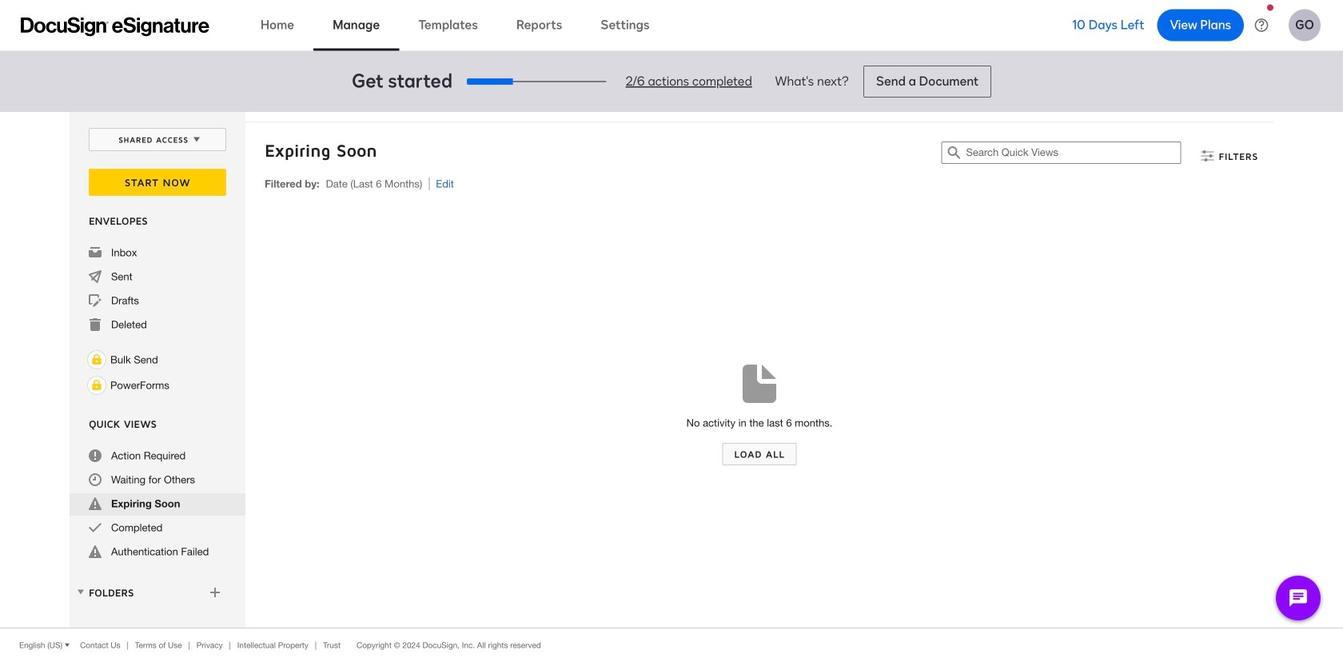 Task type: describe. For each thing, give the bounding box(es) containing it.
alert image
[[89, 545, 102, 558]]

2 lock image from the top
[[87, 376, 106, 395]]

secondary navigation region
[[70, 112, 1278, 628]]

completed image
[[89, 521, 102, 534]]

trash image
[[89, 318, 102, 331]]

clock image
[[89, 473, 102, 486]]

draft image
[[89, 294, 102, 307]]

more info region
[[0, 628, 1343, 662]]

inbox image
[[89, 246, 102, 259]]



Task type: locate. For each thing, give the bounding box(es) containing it.
view folders image
[[74, 586, 87, 598]]

lock image
[[87, 350, 106, 369], [87, 376, 106, 395]]

0 vertical spatial lock image
[[87, 350, 106, 369]]

alert image
[[89, 497, 102, 510]]

action required image
[[89, 449, 102, 462]]

Search Quick Views text field
[[966, 142, 1181, 163]]

sent image
[[89, 270, 102, 283]]

1 lock image from the top
[[87, 350, 106, 369]]

docusign esignature image
[[21, 17, 210, 36]]

1 vertical spatial lock image
[[87, 376, 106, 395]]



Task type: vqa. For each thing, say whether or not it's contained in the screenshot.
docusignlogo
no



